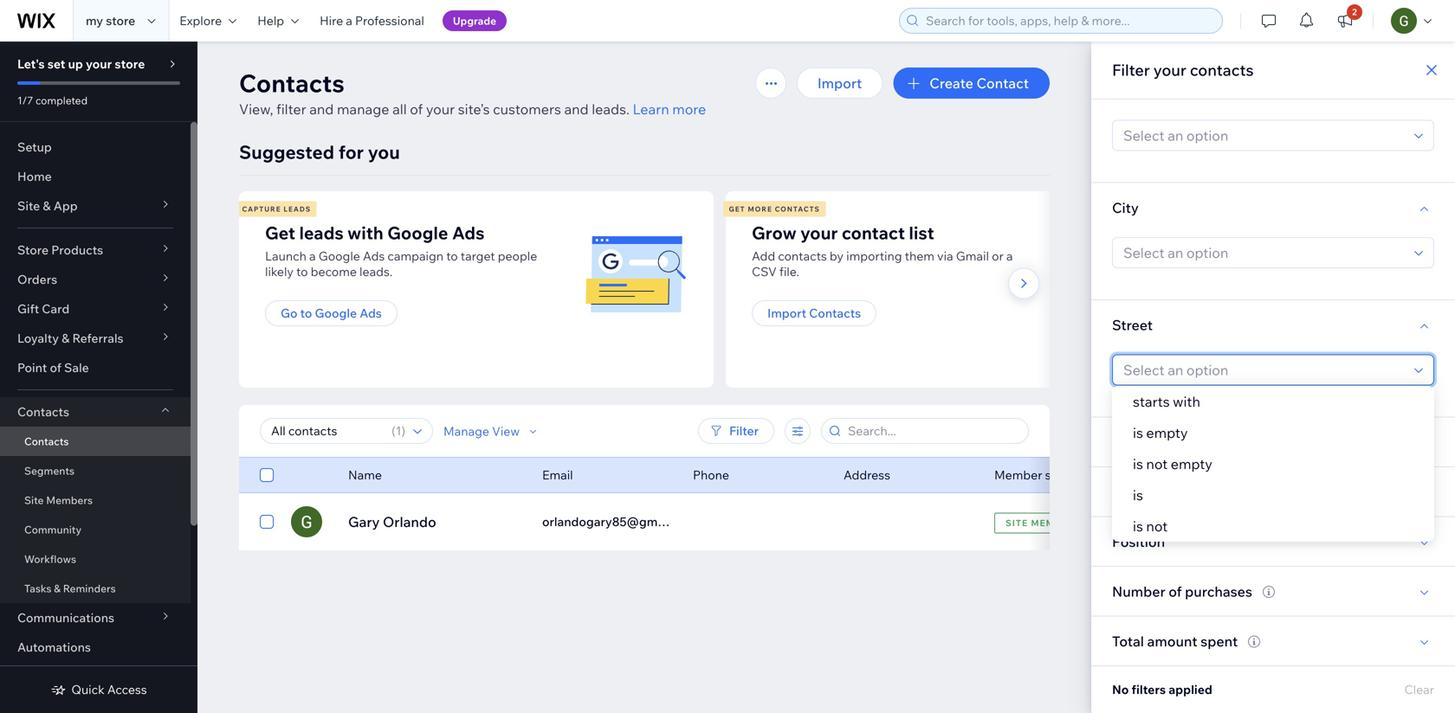 Task type: vqa. For each thing, say whether or not it's contained in the screenshot.
the bottom contacts
yes



Task type: describe. For each thing, give the bounding box(es) containing it.
import contacts button
[[752, 301, 877, 327]]

point of sale
[[17, 360, 89, 375]]

view
[[492, 424, 520, 439]]

company
[[1112, 483, 1175, 501]]

total amount spent
[[1112, 633, 1238, 650]]

more
[[672, 100, 706, 118]]

google inside button
[[315, 306, 357, 321]]

store products button
[[0, 236, 191, 265]]

0 vertical spatial ads
[[452, 222, 484, 244]]

site for site & app
[[17, 198, 40, 213]]

target
[[461, 249, 495, 264]]

hire a professional link
[[309, 0, 435, 42]]

products
[[51, 243, 103, 258]]

a inside the grow your contact list add contacts by importing them via gmail or a csv file.
[[1006, 249, 1013, 264]]

people
[[498, 249, 537, 264]]

orders button
[[0, 265, 191, 294]]

manage view
[[443, 424, 520, 439]]

import contacts
[[767, 306, 861, 321]]

grow your contact list add contacts by importing them via gmail or a csv file.
[[752, 222, 1013, 279]]

or
[[992, 249, 1004, 264]]

contacts inside the grow your contact list add contacts by importing them via gmail or a csv file.
[[778, 249, 827, 264]]

1 horizontal spatial a
[[346, 13, 352, 28]]

1 vertical spatial to
[[296, 264, 308, 279]]

contacts inside contacts view, filter and manage all of your site's customers and leads. learn more
[[239, 68, 344, 98]]

automations link
[[0, 633, 191, 663]]

card
[[42, 301, 69, 317]]

is for is
[[1133, 487, 1143, 504]]

& for tasks
[[54, 582, 61, 595]]

import for import contacts
[[767, 306, 806, 321]]

status
[[1045, 468, 1080, 483]]

get
[[265, 222, 295, 244]]

hire
[[320, 13, 343, 28]]

select an option field for city
[[1118, 238, 1409, 268]]

your up country/state
[[1153, 60, 1186, 80]]

gift card
[[17, 301, 69, 317]]

0 vertical spatial to
[[446, 249, 458, 264]]

gift
[[17, 301, 39, 317]]

street
[[1112, 316, 1153, 334]]

email
[[542, 468, 573, 483]]

ads inside button
[[360, 306, 382, 321]]

0 vertical spatial store
[[106, 13, 135, 28]]

leads. inside contacts view, filter and manage all of your site's customers and leads. learn more
[[592, 100, 630, 118]]

not for is not
[[1146, 518, 1168, 535]]

access
[[107, 682, 147, 698]]

segments
[[24, 465, 74, 478]]

a inside the get leads with google ads launch a google ads campaign to target people likely to become leads.
[[309, 249, 316, 264]]

gary orlando image
[[291, 507, 322, 538]]

by
[[830, 249, 844, 264]]

site & app
[[17, 198, 78, 213]]

add
[[752, 249, 775, 264]]

number of purchases
[[1112, 583, 1252, 600]]

site for site members
[[24, 494, 44, 507]]

orders
[[17, 272, 57, 287]]

& for loyalty
[[62, 331, 70, 346]]

segments link
[[0, 456, 191, 486]]

create contact button
[[893, 68, 1050, 99]]

spent
[[1201, 633, 1238, 650]]

campaign
[[387, 249, 443, 264]]

set
[[47, 56, 65, 71]]

your inside sidebar element
[[86, 56, 112, 71]]

reminders
[[63, 582, 116, 595]]

contact
[[976, 74, 1029, 92]]

Search for tools, apps, help & more... field
[[921, 9, 1217, 33]]

loyalty & referrals
[[17, 331, 123, 346]]

you
[[368, 141, 400, 164]]

1 vertical spatial member
[[1031, 518, 1075, 529]]

gary
[[348, 514, 380, 531]]

gary orlando
[[348, 514, 436, 531]]

Unsaved view field
[[266, 419, 386, 443]]

1 vertical spatial ads
[[363, 249, 385, 264]]

2 and from the left
[[564, 100, 589, 118]]

quick access
[[71, 682, 147, 698]]

importing
[[846, 249, 902, 264]]

)
[[401, 424, 405, 439]]

point of sale link
[[0, 353, 191, 383]]

workflows link
[[0, 545, 191, 574]]

contacts view, filter and manage all of your site's customers and leads. learn more
[[239, 68, 706, 118]]

leads
[[299, 222, 344, 244]]

site for site member
[[1006, 518, 1028, 529]]

manage
[[337, 100, 389, 118]]

community
[[24, 524, 82, 537]]

home link
[[0, 162, 191, 191]]

is not
[[1133, 518, 1168, 535]]

let's set up your store
[[17, 56, 145, 71]]

import button
[[797, 68, 883, 99]]

of inside contacts view, filter and manage all of your site's customers and leads. learn more
[[410, 100, 423, 118]]

gift card button
[[0, 294, 191, 324]]

all
[[392, 100, 407, 118]]

workflows
[[24, 553, 76, 566]]

get
[[729, 205, 745, 213]]

city
[[1112, 199, 1139, 216]]

select an option field for country/state
[[1118, 121, 1409, 150]]

capture
[[242, 205, 281, 213]]



Task type: locate. For each thing, give the bounding box(es) containing it.
2 horizontal spatial &
[[62, 331, 70, 346]]

csv
[[752, 264, 777, 279]]

your right up at the left of the page
[[86, 56, 112, 71]]

contacts
[[775, 205, 820, 213]]

grow
[[752, 222, 797, 244]]

2 vertical spatial ads
[[360, 306, 382, 321]]

and right filter on the top left of page
[[309, 100, 334, 118]]

site's
[[458, 100, 490, 118]]

is up is not on the bottom of the page
[[1133, 487, 1143, 504]]

learn
[[633, 100, 669, 118]]

address
[[844, 468, 890, 483]]

via
[[937, 249, 953, 264]]

1 horizontal spatial filter
[[1112, 60, 1150, 80]]

of right all
[[410, 100, 423, 118]]

ads left "campaign"
[[363, 249, 385, 264]]

2 vertical spatial select an option field
[[1118, 356, 1409, 385]]

& right loyalty in the top left of the page
[[62, 331, 70, 346]]

& inside site & app dropdown button
[[43, 198, 51, 213]]

google up become at top
[[318, 249, 360, 264]]

1 vertical spatial store
[[115, 56, 145, 71]]

is for is not empty
[[1133, 456, 1143, 473]]

filter your contacts
[[1112, 60, 1254, 80]]

point
[[17, 360, 47, 375]]

members
[[46, 494, 93, 507]]

1 horizontal spatial with
[[1173, 393, 1200, 411]]

1/7
[[17, 94, 33, 107]]

filter
[[1112, 60, 1150, 80], [729, 424, 759, 439]]

2 horizontal spatial of
[[1169, 583, 1182, 600]]

with right leads
[[347, 222, 383, 244]]

1 not from the top
[[1146, 456, 1168, 473]]

list box
[[1112, 386, 1434, 542]]

1 horizontal spatial import
[[817, 74, 862, 92]]

list containing get leads with google ads
[[236, 191, 1207, 388]]

sidebar element
[[0, 42, 197, 714]]

leads. inside the get leads with google ads launch a google ads campaign to target people likely to become leads.
[[359, 264, 393, 279]]

1 vertical spatial of
[[50, 360, 61, 375]]

1 vertical spatial &
[[62, 331, 70, 346]]

a down leads
[[309, 249, 316, 264]]

get leads with google ads launch a google ads campaign to target people likely to become leads.
[[265, 222, 537, 279]]

not down 'company'
[[1146, 518, 1168, 535]]

starts
[[1133, 393, 1170, 411]]

1 is from the top
[[1133, 424, 1143, 442]]

go to google ads
[[281, 306, 382, 321]]

contacts up file.
[[778, 249, 827, 264]]

2 not from the top
[[1146, 518, 1168, 535]]

( 1 )
[[392, 424, 405, 439]]

a right hire at the left of the page
[[346, 13, 352, 28]]

0 vertical spatial &
[[43, 198, 51, 213]]

contacts inside contacts link
[[24, 435, 69, 448]]

site down segments
[[24, 494, 44, 507]]

of
[[410, 100, 423, 118], [50, 360, 61, 375], [1169, 583, 1182, 600]]

3 is from the top
[[1133, 487, 1143, 504]]

1 horizontal spatial leads.
[[592, 100, 630, 118]]

hire a professional
[[320, 13, 424, 28]]

1 horizontal spatial and
[[564, 100, 589, 118]]

contacts up filter on the top left of page
[[239, 68, 344, 98]]

automations
[[17, 640, 91, 655]]

0 horizontal spatial and
[[309, 100, 334, 118]]

0 vertical spatial empty
[[1146, 424, 1188, 442]]

orlandogary85@gmail.com
[[542, 514, 698, 530]]

to
[[446, 249, 458, 264], [296, 264, 308, 279], [300, 306, 312, 321]]

not for is not empty
[[1146, 456, 1168, 473]]

1 vertical spatial empty
[[1171, 456, 1212, 473]]

1 vertical spatial not
[[1146, 518, 1168, 535]]

contacts inside import contacts button
[[809, 306, 861, 321]]

number
[[1112, 583, 1165, 600]]

is down 'company'
[[1133, 518, 1143, 535]]

empty down starts with
[[1146, 424, 1188, 442]]

import inside import button
[[817, 74, 862, 92]]

import
[[817, 74, 862, 92], [767, 306, 806, 321]]

store down my store
[[115, 56, 145, 71]]

leads. right become at top
[[359, 264, 393, 279]]

for
[[338, 141, 364, 164]]

0 vertical spatial google
[[387, 222, 448, 244]]

help button
[[247, 0, 309, 42]]

ads
[[452, 222, 484, 244], [363, 249, 385, 264], [360, 306, 382, 321]]

is not empty
[[1133, 456, 1212, 473]]

0 horizontal spatial import
[[767, 306, 806, 321]]

quick
[[71, 682, 105, 698]]

my store
[[86, 13, 135, 28]]

app
[[53, 198, 78, 213]]

2 vertical spatial of
[[1169, 583, 1182, 600]]

1 vertical spatial select an option field
[[1118, 238, 1409, 268]]

contacts down point of sale
[[17, 404, 69, 420]]

contacts down by
[[809, 306, 861, 321]]

capture leads
[[242, 205, 311, 213]]

contacts inside contacts popup button
[[17, 404, 69, 420]]

list box containing starts with
[[1112, 386, 1434, 542]]

is down starts
[[1133, 424, 1143, 442]]

home
[[17, 169, 52, 184]]

0 vertical spatial filter
[[1112, 60, 1150, 80]]

no
[[1112, 682, 1129, 698]]

store
[[17, 243, 49, 258]]

my
[[86, 13, 103, 28]]

list
[[909, 222, 934, 244]]

of for number of purchases
[[1169, 583, 1182, 600]]

1/7 completed
[[17, 94, 88, 107]]

empty down the location
[[1171, 456, 1212, 473]]

name
[[348, 468, 382, 483]]

1 vertical spatial site
[[24, 494, 44, 507]]

& right tasks
[[54, 582, 61, 595]]

4 is from the top
[[1133, 518, 1143, 535]]

linked
[[1112, 434, 1156, 451]]

1 vertical spatial google
[[318, 249, 360, 264]]

and right customers
[[564, 100, 589, 118]]

filter for filter your contacts
[[1112, 60, 1150, 80]]

1 vertical spatial import
[[767, 306, 806, 321]]

0 vertical spatial select an option field
[[1118, 121, 1409, 150]]

2 vertical spatial to
[[300, 306, 312, 321]]

position
[[1112, 533, 1165, 551]]

linked location
[[1112, 434, 1212, 451]]

with
[[347, 222, 383, 244], [1173, 393, 1200, 411]]

contact
[[842, 222, 905, 244]]

ads down the get leads with google ads launch a google ads campaign to target people likely to become leads.
[[360, 306, 382, 321]]

your up by
[[800, 222, 838, 244]]

upgrade
[[453, 14, 496, 27]]

0 vertical spatial with
[[347, 222, 383, 244]]

2 vertical spatial &
[[54, 582, 61, 595]]

loyalty
[[17, 331, 59, 346]]

0 vertical spatial member
[[994, 468, 1042, 483]]

of inside point of sale link
[[50, 360, 61, 375]]

leads.
[[592, 100, 630, 118], [359, 264, 393, 279]]

file.
[[779, 264, 799, 279]]

community link
[[0, 515, 191, 545]]

import inside import contacts button
[[767, 306, 806, 321]]

0 horizontal spatial leads.
[[359, 264, 393, 279]]

manage view button
[[443, 424, 541, 439]]

is for is not
[[1133, 518, 1143, 535]]

2 vertical spatial google
[[315, 306, 357, 321]]

store right my
[[106, 13, 135, 28]]

purchases
[[1185, 583, 1252, 600]]

create contact
[[930, 74, 1029, 92]]

google up "campaign"
[[387, 222, 448, 244]]

launch
[[265, 249, 306, 264]]

a right or
[[1006, 249, 1013, 264]]

0 horizontal spatial filter
[[729, 424, 759, 439]]

select an option field for street
[[1118, 356, 1409, 385]]

store inside sidebar element
[[115, 56, 145, 71]]

is down linked
[[1133, 456, 1143, 473]]

2 horizontal spatial a
[[1006, 249, 1013, 264]]

view,
[[239, 100, 273, 118]]

tasks & reminders link
[[0, 574, 191, 604]]

is for is empty
[[1133, 424, 1143, 442]]

2 vertical spatial site
[[1006, 518, 1028, 529]]

& inside loyalty & referrals popup button
[[62, 331, 70, 346]]

0 vertical spatial of
[[410, 100, 423, 118]]

with inside the get leads with google ads launch a google ads campaign to target people likely to become leads.
[[347, 222, 383, 244]]

ads up 'target'
[[452, 222, 484, 244]]

& for site
[[43, 198, 51, 213]]

filter for filter
[[729, 424, 759, 439]]

0 vertical spatial not
[[1146, 456, 1168, 473]]

contacts up country/state
[[1190, 60, 1254, 80]]

tasks & reminders
[[24, 582, 116, 595]]

no filters applied
[[1112, 682, 1212, 698]]

suggested for you
[[239, 141, 400, 164]]

your inside contacts view, filter and manage all of your site's customers and leads. learn more
[[426, 100, 455, 118]]

site down member status
[[1006, 518, 1028, 529]]

1 vertical spatial leads.
[[359, 264, 393, 279]]

3 select an option field from the top
[[1118, 356, 1409, 385]]

0 horizontal spatial of
[[50, 360, 61, 375]]

0 vertical spatial leads.
[[592, 100, 630, 118]]

with right starts
[[1173, 393, 1200, 411]]

leads. left learn
[[592, 100, 630, 118]]

site member
[[1006, 518, 1075, 529]]

& inside tasks & reminders link
[[54, 582, 61, 595]]

communications button
[[0, 604, 191, 633]]

your left site's
[[426, 100, 455, 118]]

your inside the grow your contact list add contacts by importing them via gmail or a csv file.
[[800, 222, 838, 244]]

2 select an option field from the top
[[1118, 238, 1409, 268]]

amount
[[1147, 633, 1197, 650]]

1 horizontal spatial of
[[410, 100, 423, 118]]

google down become at top
[[315, 306, 357, 321]]

member down status
[[1031, 518, 1075, 529]]

0 vertical spatial contacts
[[1190, 60, 1254, 80]]

setup
[[17, 139, 52, 155]]

go to google ads button
[[265, 301, 397, 327]]

0 horizontal spatial &
[[43, 198, 51, 213]]

0 vertical spatial import
[[817, 74, 862, 92]]

with inside list box
[[1173, 393, 1200, 411]]

of left sale
[[50, 360, 61, 375]]

2
[[1352, 6, 1357, 17]]

loyalty & referrals button
[[0, 324, 191, 353]]

store products
[[17, 243, 103, 258]]

& left app
[[43, 198, 51, 213]]

to inside button
[[300, 306, 312, 321]]

suggested
[[239, 141, 334, 164]]

site down home
[[17, 198, 40, 213]]

1 vertical spatial filter
[[729, 424, 759, 439]]

2 is from the top
[[1133, 456, 1143, 473]]

Select an option field
[[1118, 121, 1409, 150], [1118, 238, 1409, 268], [1118, 356, 1409, 385]]

site inside dropdown button
[[17, 198, 40, 213]]

tasks
[[24, 582, 51, 595]]

go
[[281, 306, 297, 321]]

contacts up segments
[[24, 435, 69, 448]]

of for point of sale
[[50, 360, 61, 375]]

to down the launch
[[296, 264, 308, 279]]

1 and from the left
[[309, 100, 334, 118]]

0 vertical spatial site
[[17, 198, 40, 213]]

member left status
[[994, 468, 1042, 483]]

1 vertical spatial with
[[1173, 393, 1200, 411]]

help
[[257, 13, 284, 28]]

setup link
[[0, 133, 191, 162]]

applied
[[1169, 682, 1212, 698]]

list
[[236, 191, 1207, 388]]

1 horizontal spatial contacts
[[1190, 60, 1254, 80]]

of right number in the right of the page
[[1169, 583, 1182, 600]]

Search... field
[[843, 419, 1023, 443]]

0 horizontal spatial a
[[309, 249, 316, 264]]

to left 'target'
[[446, 249, 458, 264]]

customers
[[493, 100, 561, 118]]

contacts button
[[0, 398, 191, 427]]

phone
[[693, 468, 729, 483]]

to right go
[[300, 306, 312, 321]]

not down linked location
[[1146, 456, 1168, 473]]

1
[[396, 424, 401, 439]]

(
[[392, 424, 396, 439]]

filter button
[[698, 418, 774, 444]]

0 horizontal spatial with
[[347, 222, 383, 244]]

None checkbox
[[260, 465, 274, 486], [260, 512, 274, 533], [260, 465, 274, 486], [260, 512, 274, 533]]

0 horizontal spatial contacts
[[778, 249, 827, 264]]

1 select an option field from the top
[[1118, 121, 1409, 150]]

1 vertical spatial contacts
[[778, 249, 827, 264]]

leads
[[284, 205, 311, 213]]

import for import
[[817, 74, 862, 92]]

filter inside button
[[729, 424, 759, 439]]

up
[[68, 56, 83, 71]]

likely
[[265, 264, 294, 279]]

1 horizontal spatial &
[[54, 582, 61, 595]]

empty
[[1146, 424, 1188, 442], [1171, 456, 1212, 473]]



